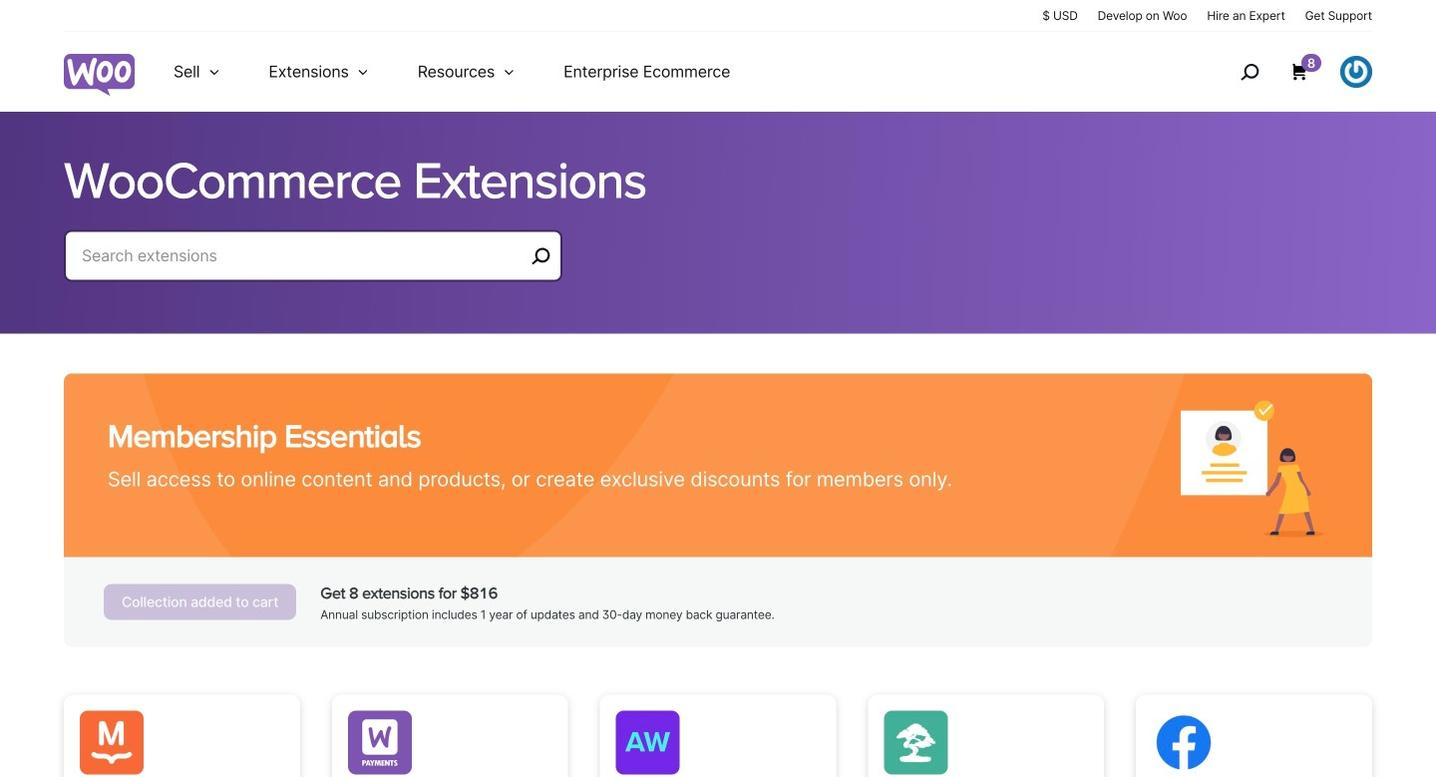 Task type: locate. For each thing, give the bounding box(es) containing it.
open account menu image
[[1341, 56, 1373, 88]]

None search field
[[64, 230, 563, 306]]

service navigation menu element
[[1198, 39, 1373, 104]]

Search extensions search field
[[82, 242, 525, 270]]



Task type: vqa. For each thing, say whether or not it's contained in the screenshot.
the Breadcrumb element
no



Task type: describe. For each thing, give the bounding box(es) containing it.
search image
[[1234, 56, 1266, 88]]



